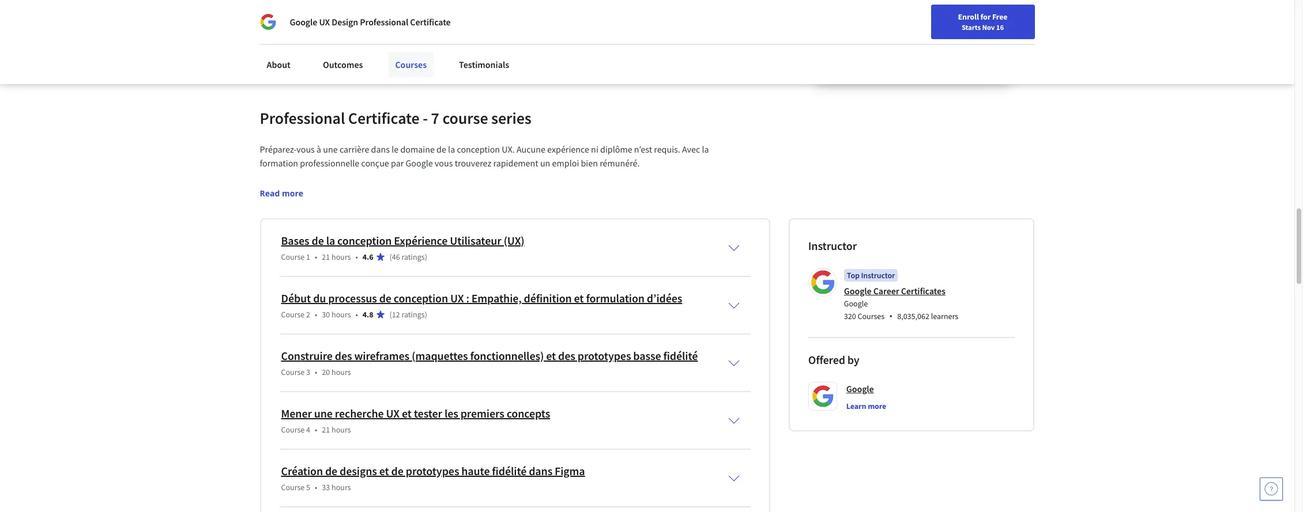 Task type: describe. For each thing, give the bounding box(es) containing it.
concepts
[[507, 407, 550, 421]]

2 hours from the top
[[332, 310, 351, 320]]

and
[[373, 36, 388, 48]]

course inside mener une recherche ux et tester les premiers concepts course 4 • 21 hours
[[281, 425, 305, 435]]

utilisateur
[[450, 234, 502, 248]]

this
[[297, 22, 311, 34]]

:
[[466, 291, 469, 306]]

outcomes link
[[316, 52, 370, 77]]

linkedin
[[383, 22, 416, 34]]

et inside création de designs et de prototypes haute fidélité dans figma course 5 • 33 hours
[[379, 464, 389, 479]]

ux.
[[502, 144, 515, 155]]

to
[[354, 22, 362, 34]]

0 horizontal spatial vous
[[297, 144, 315, 155]]

conçue
[[361, 157, 389, 169]]

ux inside mener une recherche ux et tester les premiers concepts course 4 • 21 hours
[[386, 407, 400, 421]]

• inside construire des wireframes (maquettes fonctionnelles) et des prototypes basse fidélité course 3 • 20 hours
[[315, 367, 317, 378]]

de up ( 12 ratings )
[[379, 291, 392, 306]]

2 vertical spatial conception
[[394, 291, 448, 306]]

( 12 ratings )
[[390, 310, 427, 320]]

enroll
[[958, 12, 979, 22]]

début
[[281, 291, 311, 306]]

learn more
[[847, 401, 887, 412]]

on
[[311, 36, 321, 48]]

haute
[[462, 464, 490, 479]]

top
[[847, 270, 860, 281]]

fidélité inside construire des wireframes (maquettes fonctionnelles) et des prototypes basse fidélité course 3 • 20 hours
[[664, 349, 698, 363]]

( for conception
[[390, 252, 392, 262]]

début du processus de conception ux : empathie, définition et formulation d'idées
[[281, 291, 682, 306]]

fonctionnelles)
[[470, 349, 544, 363]]

google down the top
[[844, 285, 872, 297]]

add this credential to your linkedin profile, resume, or cv share it on social media and in your performance review
[[279, 22, 500, 48]]

designs
[[340, 464, 377, 479]]

7
[[431, 108, 439, 129]]

career for new
[[1025, 13, 1047, 24]]

• inside création de designs et de prototypes haute fidélité dans figma course 5 • 33 hours
[[315, 483, 317, 493]]

le
[[392, 144, 399, 155]]

about link
[[260, 52, 298, 77]]

processus
[[328, 291, 377, 306]]

1 vertical spatial certificate
[[348, 108, 420, 129]]

d'idées
[[647, 291, 682, 306]]

bases de la conception expérience utilisateur (ux)
[[281, 234, 525, 248]]

courses link
[[388, 52, 434, 77]]

2 course from the top
[[281, 310, 305, 320]]

basse
[[633, 349, 661, 363]]

définition
[[524, 291, 572, 306]]

instructor inside top instructor google career certificates google 320 courses • 8,035,062 learners
[[861, 270, 895, 281]]

0 vertical spatial certificate
[[410, 16, 451, 28]]

find your new career
[[975, 13, 1047, 24]]

courses inside top instructor google career certificates google 320 courses • 8,035,062 learners
[[858, 311, 885, 322]]

google up it
[[290, 16, 317, 28]]

1 horizontal spatial your
[[399, 36, 416, 48]]

construire des wireframes (maquettes fonctionnelles) et des prototypes basse fidélité link
[[281, 349, 698, 363]]

16
[[997, 22, 1004, 32]]

help center image
[[1265, 483, 1279, 497]]

read
[[260, 188, 280, 199]]

ratings for conception
[[402, 310, 425, 320]]

offered
[[809, 353, 845, 367]]

more for learn more
[[868, 401, 887, 412]]

course 1 • 21 hours •
[[281, 252, 358, 262]]

professionnelle
[[300, 157, 359, 169]]

bases
[[281, 234, 310, 248]]

0 horizontal spatial la
[[326, 234, 335, 248]]

création
[[281, 464, 323, 479]]

2 horizontal spatial la
[[702, 144, 709, 155]]

enroll for free starts nov 16
[[958, 12, 1008, 32]]

un
[[540, 157, 550, 169]]

or
[[480, 22, 488, 34]]

3
[[306, 367, 310, 378]]

• right 2
[[315, 310, 317, 320]]

aucune
[[517, 144, 546, 155]]

formulation
[[586, 291, 645, 306]]

certificates
[[901, 285, 946, 297]]

1 vertical spatial ux
[[450, 291, 464, 306]]

• left "4.8"
[[356, 310, 358, 320]]

google career certificates link
[[844, 285, 946, 297]]

design
[[332, 16, 358, 28]]

création de designs et de prototypes haute fidélité dans figma course 5 • 33 hours
[[281, 464, 585, 493]]

de up 33
[[325, 464, 337, 479]]

rapidement
[[493, 157, 539, 169]]

figma
[[555, 464, 585, 479]]

1 horizontal spatial la
[[448, 144, 455, 155]]

• inside top instructor google career certificates google 320 courses • 8,035,062 learners
[[889, 310, 893, 323]]

in
[[390, 36, 397, 48]]

hours inside création de designs et de prototypes haute fidélité dans figma course 5 • 33 hours
[[332, 483, 351, 493]]

expérience
[[394, 234, 448, 248]]

ratings for expérience
[[402, 252, 425, 262]]

series
[[491, 108, 532, 129]]

read more button
[[260, 187, 303, 200]]

career for google
[[874, 285, 900, 297]]

starts
[[962, 22, 981, 32]]

find your new career link
[[969, 12, 1053, 26]]

préparez-vous à une carrière dans le domaine de la conception ux. aucune expérience ni diplôme n'est requis. avec la formation professionnelle conçue par google vous trouverez rapidement un emploi bien rémunéré.
[[260, 144, 711, 169]]

bien
[[581, 157, 598, 169]]

find
[[975, 13, 990, 24]]

domaine
[[401, 144, 435, 155]]

de up course 1 • 21 hours •
[[312, 234, 324, 248]]

du
[[313, 291, 326, 306]]

hours inside mener une recherche ux et tester les premiers concepts course 4 • 21 hours
[[332, 425, 351, 435]]

opens in a new tab image
[[315, 348, 324, 357]]

et inside mener une recherche ux et tester les premiers concepts course 4 • 21 hours
[[402, 407, 412, 421]]

formation
[[260, 157, 298, 169]]

construire
[[281, 349, 333, 363]]

testimonials link
[[452, 52, 516, 77]]

30
[[322, 310, 330, 320]]

top instructor google career certificates google 320 courses • 8,035,062 learners
[[844, 270, 959, 323]]

1
[[306, 252, 310, 262]]

professional certificate - 7 course series
[[260, 108, 532, 129]]

review
[[470, 36, 495, 48]]

par
[[391, 157, 404, 169]]

1 hours from the top
[[332, 252, 351, 262]]



Task type: locate. For each thing, give the bounding box(es) containing it.
tester
[[414, 407, 442, 421]]

4 course from the top
[[281, 425, 305, 435]]

1 horizontal spatial des
[[558, 349, 576, 363]]

carrière
[[340, 144, 369, 155]]

0 vertical spatial dans
[[371, 144, 390, 155]]

recherche
[[335, 407, 384, 421]]

certificate up le
[[348, 108, 420, 129]]

1 ratings from the top
[[402, 252, 425, 262]]

(ux)
[[504, 234, 525, 248]]

share
[[279, 36, 302, 48]]

course left 5
[[281, 483, 305, 493]]

learn more button
[[847, 401, 887, 412]]

0 vertical spatial fidélité
[[664, 349, 698, 363]]

0 vertical spatial prototypes
[[578, 349, 631, 363]]

2 vertical spatial ux
[[386, 407, 400, 421]]

1 horizontal spatial instructor
[[861, 270, 895, 281]]

credential
[[313, 22, 352, 34]]

les
[[445, 407, 458, 421]]

début du processus de conception ux : empathie, définition et formulation d'idées link
[[281, 291, 682, 306]]

5 course from the top
[[281, 483, 305, 493]]

0 vertical spatial 21
[[322, 252, 330, 262]]

0 horizontal spatial dans
[[371, 144, 390, 155]]

course left 1
[[281, 252, 305, 262]]

1 21 from the top
[[322, 252, 330, 262]]

• right 5
[[315, 483, 317, 493]]

mener une recherche ux et tester les premiers concepts link
[[281, 407, 550, 421]]

hours right 33
[[332, 483, 351, 493]]

course 2 • 30 hours •
[[281, 310, 358, 320]]

21 right 4
[[322, 425, 330, 435]]

2 ) from the top
[[425, 310, 427, 320]]

) right 12
[[425, 310, 427, 320]]

about
[[267, 59, 291, 70]]

free
[[993, 12, 1008, 22]]

google image
[[260, 14, 276, 30]]

n'est
[[634, 144, 652, 155]]

0 vertical spatial more
[[282, 188, 303, 199]]

social
[[323, 36, 345, 48]]

0 vertical spatial vous
[[297, 144, 315, 155]]

0 vertical spatial ux
[[319, 16, 330, 28]]

google
[[290, 16, 317, 28], [406, 157, 433, 169], [844, 285, 872, 297], [844, 299, 868, 309], [847, 384, 874, 395]]

1 course from the top
[[281, 252, 305, 262]]

outcomes
[[323, 59, 363, 70]]

0 vertical spatial conception
[[457, 144, 500, 155]]

certificate
[[410, 16, 451, 28], [348, 108, 420, 129]]

de
[[437, 144, 446, 155], [312, 234, 324, 248], [379, 291, 392, 306], [325, 464, 337, 479], [391, 464, 404, 479]]

la up trouverez
[[448, 144, 455, 155]]

• right 1
[[315, 252, 317, 262]]

more for read more
[[282, 188, 303, 199]]

for
[[981, 12, 991, 22]]

1 horizontal spatial vous
[[435, 157, 453, 169]]

2 ( from the top
[[390, 310, 392, 320]]

hours right 20 at bottom left
[[332, 367, 351, 378]]

2 horizontal spatial conception
[[457, 144, 500, 155]]

2 ratings from the top
[[402, 310, 425, 320]]

course left 2
[[281, 310, 305, 320]]

2 horizontal spatial your
[[991, 13, 1007, 24]]

1 vertical spatial vous
[[435, 157, 453, 169]]

2 21 from the top
[[322, 425, 330, 435]]

20
[[322, 367, 330, 378]]

4 hours from the top
[[332, 425, 351, 435]]

) for expérience
[[425, 252, 427, 262]]

professional up à on the top of the page
[[260, 108, 345, 129]]

learners
[[931, 311, 959, 322]]

la right avec
[[702, 144, 709, 155]]

ratings right 46
[[402, 252, 425, 262]]

0 vertical spatial une
[[323, 144, 338, 155]]

resume,
[[447, 22, 478, 34]]

1 vertical spatial conception
[[337, 234, 392, 248]]

wireframes
[[354, 349, 410, 363]]

)
[[425, 252, 427, 262], [425, 310, 427, 320]]

• left 8,035,062
[[889, 310, 893, 323]]

0 vertical spatial career
[[1025, 13, 1047, 24]]

1 horizontal spatial dans
[[529, 464, 553, 479]]

fidélité right the basse at bottom
[[664, 349, 698, 363]]

0 horizontal spatial courses
[[395, 59, 427, 70]]

à
[[317, 144, 321, 155]]

more
[[282, 188, 303, 199], [868, 401, 887, 412]]

0 horizontal spatial instructor
[[809, 239, 857, 253]]

• right 3
[[315, 367, 317, 378]]

46
[[392, 252, 400, 262]]

(
[[390, 252, 392, 262], [390, 310, 392, 320]]

1 vertical spatial (
[[390, 310, 392, 320]]

0 horizontal spatial des
[[335, 349, 352, 363]]

courses
[[395, 59, 427, 70], [858, 311, 885, 322]]

0 vertical spatial instructor
[[809, 239, 857, 253]]

1 vertical spatial une
[[314, 407, 333, 421]]

conception up the 4.6
[[337, 234, 392, 248]]

courses right 320
[[858, 311, 885, 322]]

4
[[306, 425, 310, 435]]

your right in
[[399, 36, 416, 48]]

et right définition
[[574, 291, 584, 306]]

more right learn
[[868, 401, 887, 412]]

hours inside construire des wireframes (maquettes fonctionnelles) et des prototypes basse fidélité course 3 • 20 hours
[[332, 367, 351, 378]]

• left the 4.6
[[356, 252, 358, 262]]

prototypes
[[578, 349, 631, 363], [406, 464, 459, 479]]

3 hours from the top
[[332, 367, 351, 378]]

de right domaine
[[437, 144, 446, 155]]

None search field
[[164, 7, 441, 30]]

emploi
[[552, 157, 579, 169]]

ux right the "recherche"
[[386, 407, 400, 421]]

ux left :
[[450, 291, 464, 306]]

conception up trouverez
[[457, 144, 500, 155]]

1 ( from the top
[[390, 252, 392, 262]]

google up 320
[[844, 299, 868, 309]]

prototypes left the basse at bottom
[[578, 349, 631, 363]]

0 horizontal spatial career
[[874, 285, 900, 297]]

1 vertical spatial instructor
[[861, 270, 895, 281]]

premiers
[[461, 407, 505, 421]]

it
[[304, 36, 309, 48]]

création de designs et de prototypes haute fidélité dans figma link
[[281, 464, 585, 479]]

requis.
[[654, 144, 680, 155]]

une right "mener"
[[314, 407, 333, 421]]

ux left design
[[319, 16, 330, 28]]

0 horizontal spatial ux
[[319, 16, 330, 28]]

la up course 1 • 21 hours •
[[326, 234, 335, 248]]

0 horizontal spatial fidélité
[[492, 464, 527, 479]]

• right 4
[[315, 425, 317, 435]]

( right "4.8"
[[390, 310, 392, 320]]

1 vertical spatial professional
[[260, 108, 345, 129]]

bases de la conception expérience utilisateur (ux) link
[[281, 234, 525, 248]]

your right to
[[363, 22, 381, 34]]

une right à on the top of the page
[[323, 144, 338, 155]]

prototypes left haute on the left bottom of page
[[406, 464, 459, 479]]

instructor up the top
[[809, 239, 857, 253]]

career inside top instructor google career certificates google 320 courses • 8,035,062 learners
[[874, 285, 900, 297]]

coursera career certificate image
[[817, 0, 1009, 83]]

expérience
[[547, 144, 589, 155]]

learn
[[847, 401, 867, 412]]

construire des wireframes (maquettes fonctionnelles) et des prototypes basse fidélité course 3 • 20 hours
[[281, 349, 698, 378]]

mener une recherche ux et tester les premiers concepts course 4 • 21 hours
[[281, 407, 550, 435]]

4.8
[[363, 310, 373, 320]]

mener
[[281, 407, 312, 421]]

instructor up 'google career certificates' link
[[861, 270, 895, 281]]

nov
[[982, 22, 995, 32]]

offered by
[[809, 353, 860, 367]]

professional up and
[[360, 16, 408, 28]]

certificate up performance
[[410, 16, 451, 28]]

courses down in
[[395, 59, 427, 70]]

career inside find your new career link
[[1025, 13, 1047, 24]]

1 ) from the top
[[425, 252, 427, 262]]

et inside construire des wireframes (maquettes fonctionnelles) et des prototypes basse fidélité course 3 • 20 hours
[[546, 349, 556, 363]]

fidélité right haute on the left bottom of page
[[492, 464, 527, 479]]

et
[[574, 291, 584, 306], [546, 349, 556, 363], [402, 407, 412, 421], [379, 464, 389, 479]]

1 vertical spatial career
[[874, 285, 900, 297]]

0 vertical spatial professional
[[360, 16, 408, 28]]

conception up ( 12 ratings )
[[394, 291, 448, 306]]

0 vertical spatial )
[[425, 252, 427, 262]]

1 horizontal spatial ux
[[386, 407, 400, 421]]

21 inside mener une recherche ux et tester les premiers concepts course 4 • 21 hours
[[322, 425, 330, 435]]

1 vertical spatial 21
[[322, 425, 330, 435]]

et left tester
[[402, 407, 412, 421]]

prototypes inside création de designs et de prototypes haute fidélité dans figma course 5 • 33 hours
[[406, 464, 459, 479]]

0 vertical spatial ratings
[[402, 252, 425, 262]]

1 vertical spatial dans
[[529, 464, 553, 479]]

avec
[[682, 144, 700, 155]]

ratings right 12
[[402, 310, 425, 320]]

rémunéré.
[[600, 157, 640, 169]]

google career certificates image
[[810, 270, 836, 295]]

course inside construire des wireframes (maquettes fonctionnelles) et des prototypes basse fidélité course 3 • 20 hours
[[281, 367, 305, 378]]

de inside préparez-vous à une carrière dans le domaine de la conception ux. aucune expérience ni diplôme n'est requis. avec la formation professionnelle conçue par google vous trouverez rapidement un emploi bien rémunéré.
[[437, 144, 446, 155]]

conception
[[457, 144, 500, 155], [337, 234, 392, 248], [394, 291, 448, 306]]

5 hours from the top
[[332, 483, 351, 493]]

0 horizontal spatial your
[[363, 22, 381, 34]]

google inside préparez-vous à une carrière dans le domaine de la conception ux. aucune expérience ni diplôme n'est requis. avec la formation professionnelle conçue par google vous trouverez rapidement un emploi bien rémunéré.
[[406, 157, 433, 169]]

course left 3
[[281, 367, 305, 378]]

(maquettes
[[412, 349, 468, 363]]

0 vertical spatial (
[[390, 252, 392, 262]]

1 vertical spatial prototypes
[[406, 464, 459, 479]]

google down domaine
[[406, 157, 433, 169]]

1 horizontal spatial more
[[868, 401, 887, 412]]

5
[[306, 483, 310, 493]]

more right read
[[282, 188, 303, 199]]

1 horizontal spatial career
[[1025, 13, 1047, 24]]

1 horizontal spatial professional
[[360, 16, 408, 28]]

12
[[392, 310, 400, 320]]

et right designs
[[379, 464, 389, 479]]

google up learn
[[847, 384, 874, 395]]

0 vertical spatial courses
[[395, 59, 427, 70]]

vous left trouverez
[[435, 157, 453, 169]]

de right designs
[[391, 464, 404, 479]]

1 horizontal spatial fidélité
[[664, 349, 698, 363]]

1 vertical spatial fidélité
[[492, 464, 527, 479]]

vous left à on the top of the page
[[297, 144, 315, 155]]

1 vertical spatial more
[[868, 401, 887, 412]]

dans left figma
[[529, 464, 553, 479]]

career left certificates
[[874, 285, 900, 297]]

0 horizontal spatial professional
[[260, 108, 345, 129]]

0 horizontal spatial prototypes
[[406, 464, 459, 479]]

dans left le
[[371, 144, 390, 155]]

1 horizontal spatial prototypes
[[578, 349, 631, 363]]

hours
[[332, 252, 351, 262], [332, 310, 351, 320], [332, 367, 351, 378], [332, 425, 351, 435], [332, 483, 351, 493]]

diplôme
[[600, 144, 633, 155]]

2
[[306, 310, 310, 320]]

21 right 1
[[322, 252, 330, 262]]

0 horizontal spatial more
[[282, 188, 303, 199]]

your right the for
[[991, 13, 1007, 24]]

prototypes inside construire des wireframes (maquettes fonctionnelles) et des prototypes basse fidélité course 3 • 20 hours
[[578, 349, 631, 363]]

hours left the 4.6
[[332, 252, 351, 262]]

) down expérience
[[425, 252, 427, 262]]

course left 4
[[281, 425, 305, 435]]

ratings
[[402, 252, 425, 262], [402, 310, 425, 320]]

fidélité inside création de designs et de prototypes haute fidélité dans figma course 5 • 33 hours
[[492, 464, 527, 479]]

1 horizontal spatial courses
[[858, 311, 885, 322]]

empathie,
[[472, 291, 522, 306]]

hours right 30
[[332, 310, 351, 320]]

une inside préparez-vous à une carrière dans le domaine de la conception ux. aucune expérience ni diplôme n'est requis. avec la formation professionnelle conçue par google vous trouverez rapidement un emploi bien rémunéré.
[[323, 144, 338, 155]]

performance
[[418, 36, 468, 48]]

course inside création de designs et de prototypes haute fidélité dans figma course 5 • 33 hours
[[281, 483, 305, 493]]

2 horizontal spatial ux
[[450, 291, 464, 306]]

career right the new
[[1025, 13, 1047, 24]]

4.6
[[363, 252, 373, 262]]

1 horizontal spatial conception
[[394, 291, 448, 306]]

( down bases de la conception expérience utilisateur (ux) link
[[390, 252, 392, 262]]

media
[[347, 36, 371, 48]]

dans inside préparez-vous à une carrière dans le domaine de la conception ux. aucune expérience ni diplôme n'est requis. avec la formation professionnelle conçue par google vous trouverez rapidement un emploi bien rémunéré.
[[371, 144, 390, 155]]

320
[[844, 311, 856, 322]]

2 des from the left
[[558, 349, 576, 363]]

hours down the "recherche"
[[332, 425, 351, 435]]

1 des from the left
[[335, 349, 352, 363]]

testimonials
[[459, 59, 509, 70]]

( 46 ratings )
[[390, 252, 427, 262]]

( for de
[[390, 310, 392, 320]]

conception inside préparez-vous à une carrière dans le domaine de la conception ux. aucune expérience ni diplôme n'est requis. avec la formation professionnelle conçue par google vous trouverez rapidement un emploi bien rémunéré.
[[457, 144, 500, 155]]

3 course from the top
[[281, 367, 305, 378]]

8,035,062
[[898, 311, 930, 322]]

0 horizontal spatial conception
[[337, 234, 392, 248]]

1 vertical spatial )
[[425, 310, 427, 320]]

une inside mener une recherche ux et tester les premiers concepts course 4 • 21 hours
[[314, 407, 333, 421]]

et right "fonctionnelles)"
[[546, 349, 556, 363]]

dans inside création de designs et de prototypes haute fidélité dans figma course 5 • 33 hours
[[529, 464, 553, 479]]

1 vertical spatial courses
[[858, 311, 885, 322]]

1 vertical spatial ratings
[[402, 310, 425, 320]]

by
[[848, 353, 860, 367]]

• inside mener une recherche ux et tester les premiers concepts course 4 • 21 hours
[[315, 425, 317, 435]]

) for conception
[[425, 310, 427, 320]]

cv
[[490, 22, 500, 34]]



Task type: vqa. For each thing, say whether or not it's contained in the screenshot.
books
no



